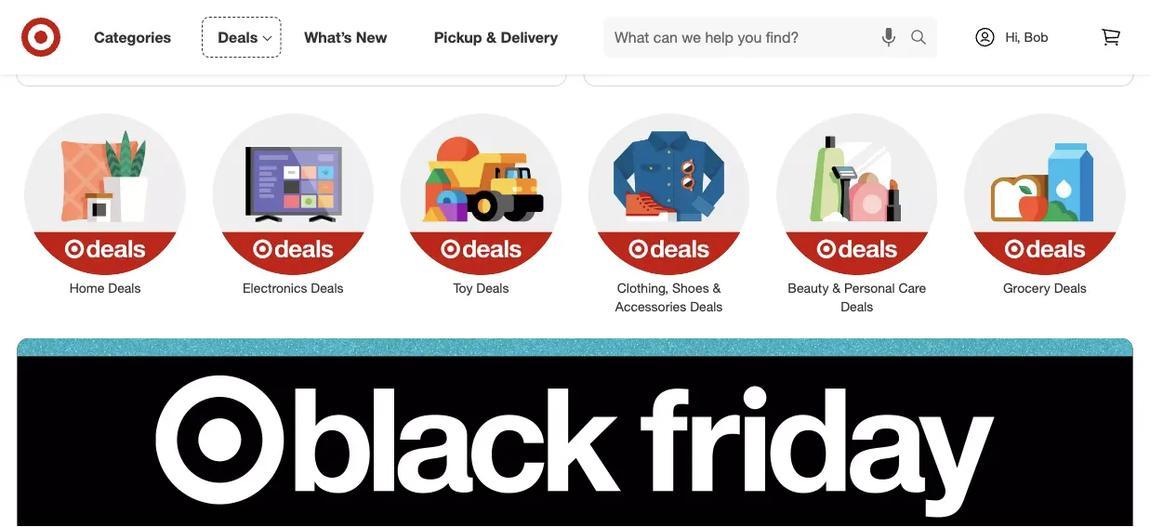 Task type: locate. For each thing, give the bounding box(es) containing it.
0 horizontal spatial today only.
[[32, 57, 87, 70]]

beauty & personal care deals
[[788, 280, 927, 315]]

circle right the ipad air with
[[700, 10, 736, 28]]

deals right grocery
[[1055, 280, 1087, 296]]

1 horizontal spatial &
[[713, 280, 721, 296]]

today down the 429.99
[[32, 57, 62, 70]]

1 vertical spatial today
[[32, 57, 62, 70]]

search
[[902, 30, 947, 48]]

1 horizontal spatial with
[[655, 10, 683, 28]]

0 vertical spatial today
[[600, 39, 629, 53]]

after $150 off with
[[32, 10, 156, 28]]

0 vertical spatial only.
[[632, 39, 654, 53]]

1 vertical spatial today only.
[[32, 57, 87, 70]]

categories link
[[78, 17, 195, 58]]

only. for air
[[632, 39, 654, 53]]

clothing, shoes & accessories deals
[[616, 280, 723, 315]]

with right the 'air'
[[655, 10, 683, 28]]

& right beauty
[[833, 280, 841, 296]]

1 horizontal spatial today
[[600, 39, 629, 53]]

only. down the ipad air with
[[632, 39, 654, 53]]

1 vertical spatial only.
[[65, 57, 87, 70]]

deals down personal
[[841, 298, 874, 315]]

what's new
[[304, 28, 388, 46]]

&
[[487, 28, 497, 46], [713, 280, 721, 296], [833, 280, 841, 296]]

today only. for ipad
[[600, 39, 654, 53]]

0 horizontal spatial with
[[124, 10, 152, 28]]

pickup
[[434, 28, 482, 46]]

2 circle from the left
[[700, 10, 736, 28]]

after
[[32, 10, 63, 28]]

1 horizontal spatial circle
[[700, 10, 736, 28]]

deals down shoes
[[690, 298, 723, 315]]

& down reg. at left top
[[487, 28, 497, 46]]

1 circle from the left
[[169, 10, 205, 28]]

deals down dyson
[[218, 28, 258, 46]]

vacuum.
[[421, 10, 477, 28]]

0 horizontal spatial today
[[32, 57, 62, 70]]

1 horizontal spatial only.
[[632, 39, 654, 53]]

pickup & delivery link
[[418, 17, 581, 58]]

off
[[103, 10, 120, 28]]

search button
[[902, 17, 947, 61]]

deals right electronics
[[311, 280, 344, 296]]

& right shoes
[[713, 280, 721, 296]]

with up the categories
[[124, 10, 152, 28]]

cordless
[[325, 10, 382, 28]]

today
[[600, 39, 629, 53], [32, 57, 62, 70]]

2 with from the left
[[655, 10, 683, 28]]

0 vertical spatial today only.
[[600, 39, 654, 53]]

& inside 'beauty & personal care deals'
[[833, 280, 841, 296]]

pickup & delivery
[[434, 28, 558, 46]]

0 horizontal spatial &
[[487, 28, 497, 46]]

1 horizontal spatial today only.
[[600, 39, 654, 53]]

circle
[[169, 10, 205, 28], [700, 10, 736, 28]]

clothing, shoes & accessories deals link
[[575, 110, 763, 316]]

What can we help you find? suggestions appear below search field
[[604, 17, 915, 58]]

$150
[[67, 10, 99, 28]]

deals link
[[202, 17, 281, 58]]

only. down the 429.99
[[65, 57, 87, 70]]

deals right toy
[[477, 280, 509, 296]]

grocery deals link
[[952, 110, 1140, 298]]

stick
[[386, 10, 417, 28]]

& for pickup
[[487, 28, 497, 46]]

only.
[[632, 39, 654, 53], [65, 57, 87, 70]]

origin
[[281, 10, 321, 28]]

, dyson v8 origin cordless stick vacuum. reg. 429.99
[[32, 10, 511, 45]]

0 horizontal spatial only.
[[65, 57, 87, 70]]

with
[[124, 10, 152, 28], [655, 10, 683, 28]]

today only. down ipad
[[600, 39, 654, 53]]

2 horizontal spatial &
[[833, 280, 841, 296]]

1 with from the left
[[124, 10, 152, 28]]

personal
[[845, 280, 895, 296]]

what's new link
[[289, 17, 411, 58]]

& inside pickup & delivery link
[[487, 28, 497, 46]]

today only. down the 429.99
[[32, 57, 87, 70]]

,
[[205, 10, 209, 28]]

0 horizontal spatial circle
[[169, 10, 205, 28]]

& inside the clothing, shoes & accessories deals
[[713, 280, 721, 296]]

v8
[[260, 10, 277, 28]]

today only.
[[600, 39, 654, 53], [32, 57, 87, 70]]

429.99
[[32, 27, 78, 45]]

categories
[[94, 28, 171, 46]]

circle left dyson
[[169, 10, 205, 28]]

deals
[[218, 28, 258, 46], [108, 280, 141, 296], [311, 280, 344, 296], [477, 280, 509, 296], [1055, 280, 1087, 296], [690, 298, 723, 315], [841, 298, 874, 315]]

hi, bob
[[1006, 29, 1049, 45]]

electronics
[[243, 280, 307, 296]]

circle for after $150 off with
[[169, 10, 205, 28]]

today down ipad
[[600, 39, 629, 53]]



Task type: describe. For each thing, give the bounding box(es) containing it.
today only. for after
[[32, 57, 87, 70]]

grocery
[[1004, 280, 1051, 296]]

grocery deals
[[1004, 280, 1087, 296]]

deals inside the clothing, shoes & accessories deals
[[690, 298, 723, 315]]

beauty & personal care deals link
[[763, 110, 952, 316]]

clothing,
[[617, 280, 669, 296]]

circle for ipad air with
[[700, 10, 736, 28]]

bob
[[1025, 29, 1049, 45]]

home deals link
[[11, 110, 199, 298]]

toy
[[453, 280, 473, 296]]

electronics deals link
[[199, 110, 387, 298]]

what's
[[304, 28, 352, 46]]

deals inside 'beauty & personal care deals'
[[841, 298, 874, 315]]

& for beauty
[[833, 280, 841, 296]]

target black friday image
[[17, 338, 1134, 527]]

air
[[633, 10, 651, 28]]

ipad
[[600, 10, 629, 28]]

toy deals link
[[387, 110, 575, 298]]

accessories
[[616, 298, 687, 315]]

electronics deals
[[243, 280, 344, 296]]

ipad air with
[[600, 10, 687, 28]]

home
[[70, 280, 105, 296]]

toy deals
[[453, 280, 509, 296]]

home deals
[[70, 280, 141, 296]]

only. for $150
[[65, 57, 87, 70]]

delivery
[[501, 28, 558, 46]]

hi,
[[1006, 29, 1021, 45]]

new
[[356, 28, 388, 46]]

dyson
[[213, 10, 256, 28]]

beauty
[[788, 280, 829, 296]]

care
[[899, 280, 927, 296]]

today for after
[[32, 57, 62, 70]]

today for ipad
[[600, 39, 629, 53]]

reg.
[[481, 10, 511, 28]]

deals right 'home'
[[108, 280, 141, 296]]

shoes
[[673, 280, 710, 296]]



Task type: vqa. For each thing, say whether or not it's contained in the screenshot.
after $150 off with CIRCLE
yes



